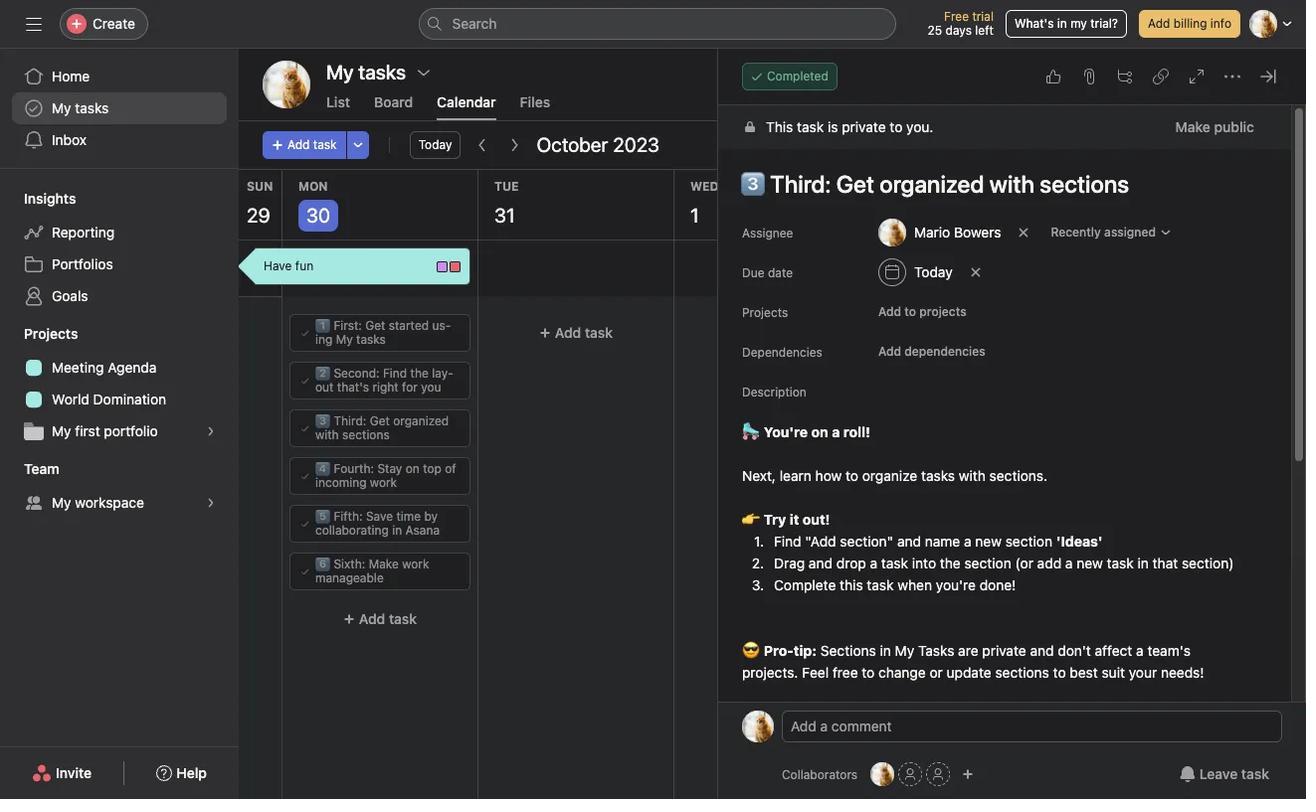 Task type: locate. For each thing, give the bounding box(es) containing it.
fri 3
[[1083, 179, 1102, 227]]

main content
[[718, 105, 1292, 800]]

0 vertical spatial the
[[411, 366, 429, 381]]

private right is
[[842, 118, 886, 135]]

sections
[[821, 643, 876, 660]]

sections.
[[990, 468, 1048, 485]]

1 horizontal spatial projects
[[742, 305, 788, 320]]

1 horizontal spatial new
[[1077, 555, 1103, 572]]

section up done!
[[965, 555, 1012, 572]]

to left projects
[[905, 304, 916, 319]]

add subtask image
[[1117, 69, 1133, 85]]

private right are
[[982, 643, 1027, 660]]

0 horizontal spatial make
[[369, 557, 399, 572]]

0 vertical spatial work
[[370, 476, 397, 491]]

projects down goals
[[24, 325, 78, 342]]

my left 'first'
[[52, 423, 71, 440]]

mb left list
[[275, 76, 298, 94]]

and left don't
[[1030, 643, 1054, 660]]

using
[[315, 318, 451, 347]]

0 vertical spatial sections
[[342, 428, 390, 443]]

1 vertical spatial today
[[914, 264, 953, 281]]

that
[[1153, 555, 1178, 572]]

add task
[[288, 137, 337, 152], [555, 324, 613, 341], [751, 324, 809, 341], [359, 611, 417, 628]]

0 vertical spatial with
[[315, 428, 339, 443]]

remove assignee image
[[1018, 227, 1030, 239]]

my inside 1️⃣ first: get started using my tasks
[[336, 332, 353, 347]]

completed button
[[742, 63, 838, 91]]

my up inbox
[[52, 100, 71, 116]]

get inside 3️⃣ third: get organized with sections
[[370, 414, 390, 429]]

0 vertical spatial on
[[812, 424, 829, 441]]

projects.
[[742, 665, 798, 682]]

files
[[520, 94, 550, 110]]

1 vertical spatial tasks
[[356, 332, 386, 347]]

in left asana
[[392, 523, 402, 538]]

private inside the sections in my tasks are private and don't affect a team's projects. feel free to change or update sections to best suit your needs!
[[982, 643, 1027, 660]]

my up change
[[895, 643, 915, 660]]

section
[[1006, 533, 1053, 550], [965, 555, 1012, 572]]

help button
[[144, 756, 220, 792]]

1 horizontal spatial tasks
[[356, 332, 386, 347]]

1 horizontal spatial private
[[982, 643, 1027, 660]]

insights element
[[0, 181, 239, 316]]

0 horizontal spatial mb button
[[263, 61, 310, 108]]

1 horizontal spatial sections
[[995, 665, 1050, 682]]

find up drag
[[774, 533, 802, 550]]

0 vertical spatial make
[[1176, 118, 1211, 135]]

0 vertical spatial find
[[383, 366, 407, 381]]

1 vertical spatial projects
[[24, 325, 78, 342]]

1 vertical spatial on
[[406, 462, 420, 477]]

to right free
[[862, 665, 875, 682]]

a up your
[[1136, 643, 1144, 660]]

1 vertical spatial the
[[940, 555, 961, 572]]

2 horizontal spatial tasks
[[921, 468, 955, 485]]

insights button
[[0, 189, 76, 209]]

my for my first portfolio
[[52, 423, 71, 440]]

add or remove collaborators image
[[962, 769, 974, 781]]

on left top
[[406, 462, 420, 477]]

first
[[75, 423, 100, 440]]

my inside teams element
[[52, 495, 71, 511]]

today inside button
[[419, 137, 452, 152]]

find inside 2️⃣ second: find the layout that's right for you
[[383, 366, 407, 381]]

the inside 2️⃣ second: find the layout that's right for you
[[411, 366, 429, 381]]

2 vertical spatial and
[[1030, 643, 1054, 660]]

done!
[[980, 577, 1016, 594]]

4️⃣ fourth: stay on top of incoming work
[[315, 462, 456, 491]]

to inside add to projects button
[[905, 304, 916, 319]]

make inside 6️⃣ sixth: make work manageable
[[369, 557, 399, 572]]

2 horizontal spatial and
[[1030, 643, 1054, 660]]

in left my
[[1058, 16, 1067, 31]]

0 vertical spatial mb
[[275, 76, 298, 94]]

2 vertical spatial tasks
[[921, 468, 955, 485]]

0 horizontal spatial projects
[[24, 325, 78, 342]]

mb down 'projects.'
[[749, 719, 767, 734]]

mb button
[[263, 61, 310, 108], [742, 711, 774, 743], [871, 763, 895, 787]]

tasks inside 1️⃣ first: get started using my tasks
[[356, 332, 386, 347]]

next,
[[742, 468, 776, 485]]

with inside 3️⃣ third: get organized with sections
[[315, 428, 339, 443]]

feel
[[802, 665, 829, 682]]

team button
[[0, 460, 59, 480]]

mb button right collaborators
[[871, 763, 895, 787]]

0 vertical spatial tasks
[[75, 100, 109, 116]]

make right 'sixth:'
[[369, 557, 399, 572]]

my workspace
[[52, 495, 144, 511]]

make left public
[[1176, 118, 1211, 135]]

work down asana
[[402, 557, 429, 572]]

a right add
[[1066, 555, 1073, 572]]

and down '"add'
[[809, 555, 833, 572]]

0 horizontal spatial sections
[[342, 428, 390, 443]]

full screen image
[[1189, 69, 1205, 85]]

sections right update
[[995, 665, 1050, 682]]

3
[[1083, 204, 1094, 227]]

on
[[812, 424, 829, 441], [406, 462, 420, 477]]

portfolio
[[104, 423, 158, 440]]

in up change
[[880, 643, 891, 660]]

assigned
[[1105, 225, 1156, 240]]

mb button down 'projects.'
[[742, 711, 774, 743]]

0 horizontal spatial tasks
[[75, 100, 109, 116]]

0 horizontal spatial the
[[411, 366, 429, 381]]

time
[[396, 509, 421, 524]]

projects down due date on the top right of page
[[742, 305, 788, 320]]

0 horizontal spatial private
[[842, 118, 886, 135]]

find
[[383, 366, 407, 381], [774, 533, 802, 550]]

due date
[[742, 266, 793, 281]]

meeting
[[52, 359, 104, 376]]

3️⃣ third: get organized with sections dialog
[[718, 49, 1306, 800]]

projects inside 3️⃣ third: get organized with sections dialog
[[742, 305, 788, 320]]

search button
[[418, 8, 896, 40]]

1 horizontal spatial find
[[774, 533, 802, 550]]

sun
[[247, 179, 273, 194]]

0 horizontal spatial today
[[419, 137, 452, 152]]

tasks down home
[[75, 100, 109, 116]]

free
[[833, 665, 858, 682]]

new up done!
[[976, 533, 1002, 550]]

1 horizontal spatial today
[[914, 264, 953, 281]]

work up save at the left of the page
[[370, 476, 397, 491]]

what's
[[1015, 16, 1054, 31]]

mb button left list
[[263, 61, 310, 108]]

1 vertical spatial with
[[959, 468, 986, 485]]

this
[[766, 118, 793, 135]]

my first portfolio link
[[12, 416, 227, 448]]

manageable
[[315, 571, 384, 586]]

tasks inside global element
[[75, 100, 109, 116]]

1 horizontal spatial and
[[897, 533, 921, 550]]

0 horizontal spatial and
[[809, 555, 833, 572]]

get for with
[[370, 414, 390, 429]]

projects inside dropdown button
[[24, 325, 78, 342]]

6️⃣
[[315, 557, 330, 572]]

0 vertical spatial get
[[365, 318, 385, 333]]

my down team
[[52, 495, 71, 511]]

goals
[[52, 288, 88, 304]]

find inside 👉 try it out! find "add section" and name a new section 'ideas' drag and drop a task into the section (or add a new task in that section) complete this task when you're done!
[[774, 533, 802, 550]]

my inside the sections in my tasks are private and don't affect a team's projects. feel free to change or update sections to best suit your needs!
[[895, 643, 915, 660]]

my for my workspace
[[52, 495, 71, 511]]

work
[[370, 476, 397, 491], [402, 557, 429, 572]]

asana
[[405, 523, 440, 538]]

the right right on the top of the page
[[411, 366, 429, 381]]

with left 'sections.'
[[959, 468, 986, 485]]

1 vertical spatial sections
[[995, 665, 1050, 682]]

save
[[366, 509, 393, 524]]

get inside 1️⃣ first: get started using my tasks
[[365, 318, 385, 333]]

my tasks
[[52, 100, 109, 116]]

in left that
[[1138, 555, 1149, 572]]

tasks up second:
[[356, 332, 386, 347]]

1 vertical spatial private
[[982, 643, 1027, 660]]

wed
[[691, 179, 719, 194]]

add
[[1148, 16, 1171, 31], [288, 137, 310, 152], [879, 304, 902, 319], [555, 324, 581, 341], [751, 324, 777, 341], [879, 344, 902, 359], [359, 611, 385, 628]]

previous week image
[[475, 137, 491, 153]]

close details image
[[1261, 69, 1277, 85]]

0 vertical spatial today
[[419, 137, 452, 152]]

top
[[423, 462, 442, 477]]

see details, my workspace image
[[205, 498, 217, 509]]

29
[[247, 204, 270, 227]]

5️⃣ fifth: save time by collaborating in asana
[[315, 509, 440, 538]]

with up 4️⃣
[[315, 428, 339, 443]]

tasks
[[918, 643, 955, 660]]

the
[[411, 366, 429, 381], [940, 555, 961, 572]]

👉
[[742, 511, 760, 528]]

0 horizontal spatial work
[[370, 476, 397, 491]]

recently assigned button
[[1042, 219, 1181, 247]]

😎
[[742, 643, 760, 660]]

section)
[[1182, 555, 1234, 572]]

hide sidebar image
[[26, 16, 42, 32]]

1 horizontal spatial work
[[402, 557, 429, 572]]

leave task button
[[1167, 757, 1283, 793]]

board
[[374, 94, 413, 110]]

1 vertical spatial get
[[370, 414, 390, 429]]

first:
[[334, 318, 362, 333]]

1 horizontal spatial mb
[[749, 719, 767, 734]]

today left the previous week image
[[419, 137, 452, 152]]

my inside global element
[[52, 100, 71, 116]]

main content containing this task is private to you.
[[718, 105, 1292, 800]]

to
[[890, 118, 903, 135], [905, 304, 916, 319], [846, 468, 859, 485], [862, 665, 875, 682], [1053, 665, 1066, 682]]

projects
[[920, 304, 967, 319]]

see details, my first portfolio image
[[205, 426, 217, 438]]

1 vertical spatial make
[[369, 557, 399, 572]]

your
[[1129, 665, 1157, 682]]

0 vertical spatial mb button
[[263, 61, 310, 108]]

new down 'ideas'
[[1077, 555, 1103, 572]]

you're
[[764, 424, 808, 441]]

update
[[947, 665, 992, 682]]

sections
[[342, 428, 390, 443], [995, 665, 1050, 682]]

recently
[[1051, 225, 1101, 240]]

🛼
[[742, 424, 760, 441]]

to left "best"
[[1053, 665, 1066, 682]]

1 vertical spatial mb button
[[742, 711, 774, 743]]

get right first:
[[365, 318, 385, 333]]

today down mario bowers dropdown button
[[914, 264, 953, 281]]

and inside the sections in my tasks are private and don't affect a team's projects. feel free to change or update sections to best suit your needs!
[[1030, 643, 1054, 660]]

2 vertical spatial mb button
[[871, 763, 895, 787]]

the up you're
[[940, 555, 961, 572]]

third:
[[334, 414, 367, 429]]

'ideas'
[[1057, 533, 1103, 550]]

get right third:
[[370, 414, 390, 429]]

wed 1
[[691, 179, 719, 227]]

section up (or
[[1006, 533, 1053, 550]]

1 horizontal spatial on
[[812, 424, 829, 441]]

and up into
[[897, 533, 921, 550]]

0 horizontal spatial with
[[315, 428, 339, 443]]

1 vertical spatial find
[[774, 533, 802, 550]]

1️⃣ first: get started using my tasks
[[315, 318, 451, 347]]

mb right collaborators
[[874, 767, 892, 782]]

more actions for this task image
[[1225, 69, 1241, 85]]

show options image
[[416, 65, 432, 81]]

invite button
[[19, 756, 105, 792]]

tasks right organize
[[921, 468, 955, 485]]

0 vertical spatial new
[[976, 533, 1002, 550]]

on right "you're"
[[812, 424, 829, 441]]

invite
[[56, 765, 92, 782]]

0 vertical spatial projects
[[742, 305, 788, 320]]

1 horizontal spatial the
[[940, 555, 961, 572]]

1 vertical spatial work
[[402, 557, 429, 572]]

my workspace link
[[12, 488, 227, 519]]

1 horizontal spatial make
[[1176, 118, 1211, 135]]

attachments: add a file to this task, 3️⃣ third: get organized with sections image
[[1082, 69, 1098, 85]]

1 vertical spatial mb
[[749, 719, 767, 734]]

add inside button
[[879, 304, 902, 319]]

sections up fourth: at left bottom
[[342, 428, 390, 443]]

projects button
[[0, 324, 78, 344]]

0 horizontal spatial find
[[383, 366, 407, 381]]

1 vertical spatial and
[[809, 555, 833, 572]]

find right second:
[[383, 366, 407, 381]]

0 vertical spatial private
[[842, 118, 886, 135]]

my
[[52, 100, 71, 116], [336, 332, 353, 347], [52, 423, 71, 440], [52, 495, 71, 511], [895, 643, 915, 660]]

you
[[421, 380, 441, 395]]

😎 pro-tip:
[[742, 643, 817, 660]]

my right 1️⃣
[[336, 332, 353, 347]]

to left you. on the right top
[[890, 118, 903, 135]]

for
[[402, 380, 418, 395]]

1 horizontal spatial with
[[959, 468, 986, 485]]

how
[[816, 468, 842, 485]]

my inside the projects element
[[52, 423, 71, 440]]

a right drop
[[870, 555, 878, 572]]

2 horizontal spatial mb
[[874, 767, 892, 782]]

bowers
[[954, 224, 1001, 241]]

0 horizontal spatial on
[[406, 462, 420, 477]]

clear due date image
[[970, 267, 982, 279]]



Task type: vqa. For each thing, say whether or not it's contained in the screenshot.


Task type: describe. For each thing, give the bounding box(es) containing it.
team's
[[1148, 643, 1191, 660]]

projects element
[[0, 316, 239, 452]]

description document
[[720, 422, 1268, 685]]

Task Name text field
[[728, 161, 1268, 207]]

thu 2
[[887, 179, 913, 227]]

complete
[[774, 577, 836, 594]]

to right how on the bottom right of the page
[[846, 468, 859, 485]]

calendar
[[437, 94, 496, 110]]

leave
[[1200, 766, 1238, 783]]

fourth:
[[334, 462, 374, 477]]

0 vertical spatial section
[[1006, 533, 1053, 550]]

dependencies
[[905, 344, 986, 359]]

my tasks link
[[12, 93, 227, 124]]

work inside 4️⃣ fourth: stay on top of incoming work
[[370, 476, 397, 491]]

inbox link
[[12, 124, 227, 156]]

try
[[764, 511, 786, 528]]

help
[[176, 765, 207, 782]]

my for my tasks
[[52, 100, 71, 116]]

pro-
[[764, 643, 794, 660]]

0 horizontal spatial new
[[976, 533, 1002, 550]]

drag
[[774, 555, 805, 572]]

global element
[[0, 49, 239, 168]]

organize
[[862, 468, 918, 485]]

on inside document
[[812, 424, 829, 441]]

in inside button
[[1058, 16, 1067, 31]]

2
[[887, 204, 898, 227]]

🛼 you're on a roll!
[[742, 424, 871, 441]]

free
[[944, 9, 969, 24]]

1 vertical spatial new
[[1077, 555, 1103, 572]]

sections inside the sections in my tasks are private and don't affect a team's projects. feel free to change or update sections to best suit your needs!
[[995, 665, 1050, 682]]

reporting
[[52, 224, 115, 241]]

2️⃣
[[315, 366, 330, 381]]

add
[[1037, 555, 1062, 572]]

agenda
[[108, 359, 157, 376]]

tasks inside description document
[[921, 468, 955, 485]]

sat
[[1271, 179, 1294, 194]]

of
[[445, 462, 456, 477]]

public
[[1214, 118, 1255, 135]]

2 horizontal spatial mb button
[[871, 763, 895, 787]]

change
[[879, 665, 926, 682]]

make public
[[1176, 118, 1255, 135]]

needs!
[[1161, 665, 1205, 682]]

1 horizontal spatial mb button
[[742, 711, 774, 743]]

domination
[[93, 391, 166, 408]]

25
[[928, 23, 943, 38]]

out!
[[803, 511, 830, 528]]

2 vertical spatial mb
[[874, 767, 892, 782]]

teams element
[[0, 452, 239, 523]]

search list box
[[418, 8, 896, 40]]

drop
[[837, 555, 866, 572]]

more actions image
[[352, 139, 364, 151]]

team
[[24, 461, 59, 478]]

(or
[[1015, 555, 1034, 572]]

mon 30
[[299, 179, 330, 227]]

30
[[306, 204, 330, 227]]

home
[[52, 68, 90, 85]]

task inside button
[[1242, 766, 1270, 783]]

in inside the sections in my tasks are private and don't affect a team's projects. feel free to change or update sections to best suit your needs!
[[880, 643, 891, 660]]

create
[[93, 15, 135, 32]]

main content inside 3️⃣ third: get organized with sections dialog
[[718, 105, 1292, 800]]

search
[[452, 15, 497, 32]]

with inside description document
[[959, 468, 986, 485]]

inbox
[[52, 131, 87, 148]]

dependencies
[[742, 345, 823, 360]]

files link
[[520, 94, 550, 120]]

3️⃣ third: get organized with sections
[[315, 414, 449, 443]]

make inside button
[[1176, 118, 1211, 135]]

organized
[[393, 414, 449, 429]]

layout
[[315, 366, 454, 395]]

create button
[[60, 8, 148, 40]]

what's in my trial? button
[[1006, 10, 1127, 38]]

october 2023
[[537, 133, 660, 156]]

work inside 6️⃣ sixth: make work manageable
[[402, 557, 429, 572]]

6️⃣ sixth: make work manageable
[[315, 557, 429, 586]]

collaborators
[[782, 768, 858, 783]]

sections inside 3️⃣ third: get organized with sections
[[342, 428, 390, 443]]

second:
[[334, 366, 380, 381]]

1 vertical spatial section
[[965, 555, 1012, 572]]

a right 'name' on the right bottom of the page
[[964, 533, 972, 550]]

completed
[[767, 69, 829, 84]]

today button
[[410, 131, 461, 159]]

when
[[898, 577, 932, 594]]

2023
[[613, 133, 660, 156]]

home link
[[12, 61, 227, 93]]

0 vertical spatial and
[[897, 533, 921, 550]]

learn
[[780, 468, 812, 485]]

list link
[[326, 94, 350, 120]]

due
[[742, 266, 765, 281]]

0 likes. click to like this task image
[[1046, 69, 1062, 85]]

next week image
[[507, 137, 523, 153]]

tue
[[495, 179, 519, 194]]

started
[[389, 318, 429, 333]]

insights
[[24, 190, 76, 207]]

world domination link
[[12, 384, 227, 416]]

suit
[[1102, 665, 1125, 682]]

copy task link image
[[1153, 69, 1169, 85]]

trial
[[973, 9, 994, 24]]

collaborating
[[315, 523, 389, 538]]

on inside 4️⃣ fourth: stay on top of incoming work
[[406, 462, 420, 477]]

a inside the sections in my tasks are private and don't affect a team's projects. feel free to change or update sections to best suit your needs!
[[1136, 643, 1144, 660]]

in inside 👉 try it out! find "add section" and name a new section 'ideas' drag and drop a task into the section (or add a new task in that section) complete this task when you're done!
[[1138, 555, 1149, 572]]

a left roll!
[[832, 424, 840, 441]]

add dependencies
[[879, 344, 986, 359]]

make public button
[[1163, 109, 1268, 145]]

the inside 👉 try it out! find "add section" and name a new section 'ideas' drag and drop a task into the section (or add a new task in that section) complete this task when you're done!
[[940, 555, 961, 572]]

in inside 5️⃣ fifth: save time by collaborating in asana
[[392, 523, 402, 538]]

section"
[[840, 533, 894, 550]]

fri
[[1083, 179, 1102, 194]]

world domination
[[52, 391, 166, 408]]

you're
[[936, 577, 976, 594]]

today inside dropdown button
[[914, 264, 953, 281]]

that's
[[337, 380, 369, 395]]

have fun
[[264, 259, 314, 274]]

add dependencies button
[[870, 338, 995, 366]]

don't
[[1058, 643, 1091, 660]]

trial?
[[1091, 16, 1118, 31]]

free trial 25 days left
[[928, 9, 994, 38]]

2️⃣ second: find the layout that's right for you
[[315, 366, 454, 395]]

billing
[[1174, 16, 1207, 31]]

description
[[742, 385, 807, 400]]

3️⃣
[[315, 414, 330, 429]]

get for using
[[365, 318, 385, 333]]

meeting agenda
[[52, 359, 157, 376]]

sections in my tasks are private and don't affect a team's projects. feel free to change or update sections to best suit your needs!
[[742, 643, 1205, 682]]

0 horizontal spatial mb
[[275, 76, 298, 94]]



